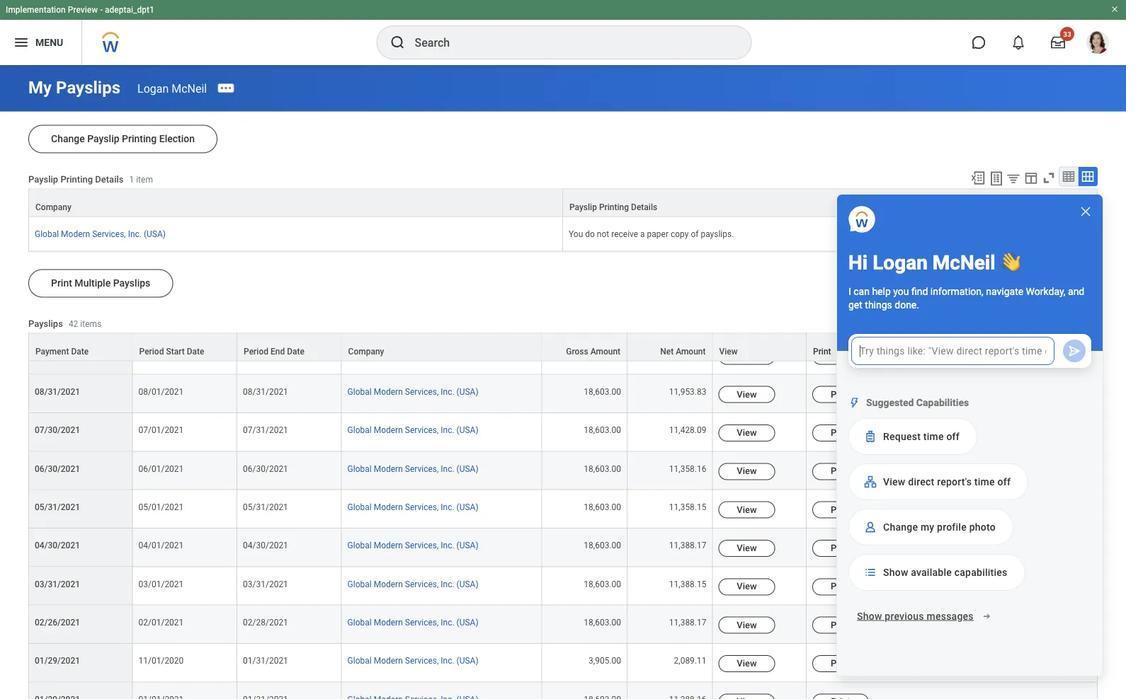 Task type: locate. For each thing, give the bounding box(es) containing it.
0 vertical spatial toolbar
[[964, 167, 1098, 189]]

period left end
[[244, 347, 268, 357]]

0 horizontal spatial logan
[[137, 82, 169, 95]]

prompts image
[[864, 566, 878, 580]]

logan up election
[[137, 82, 169, 95]]

0 vertical spatial select to filter grid data image
[[1006, 171, 1022, 186]]

modern for 06/30/2021
[[374, 465, 403, 475]]

change up "payslip printing details 1 item"
[[51, 133, 85, 145]]

services, for 03/31/2021
[[405, 580, 439, 590]]

0 vertical spatial company
[[35, 202, 71, 212]]

1 vertical spatial fullscreen image
[[1041, 315, 1057, 331]]

0 horizontal spatial show
[[857, 611, 882, 623]]

1 horizontal spatial period
[[244, 347, 268, 357]]

12 row from the top
[[28, 607, 1098, 645]]

my
[[28, 78, 52, 98]]

view for view popup button
[[719, 347, 738, 357]]

details left 1
[[95, 174, 124, 185]]

0 vertical spatial time
[[924, 431, 944, 443]]

profile logan mcneil image
[[1087, 31, 1109, 57]]

time
[[924, 431, 944, 443], [975, 476, 995, 488]]

modern
[[61, 229, 90, 239], [374, 349, 403, 359], [374, 388, 403, 398], [374, 426, 403, 436], [374, 465, 403, 475], [374, 503, 403, 513], [374, 542, 403, 552], [374, 580, 403, 590], [374, 619, 403, 629], [374, 657, 403, 667]]

1 horizontal spatial select to filter grid data image
[[1006, 171, 1022, 186]]

0 horizontal spatial off
[[947, 431, 960, 443]]

net amount button
[[628, 334, 712, 361]]

11,388.17 down 11,388.15
[[669, 619, 707, 629]]

0 vertical spatial off
[[947, 431, 960, 443]]

printing
[[122, 133, 157, 145], [61, 174, 93, 185], [599, 202, 629, 212]]

net
[[660, 347, 674, 357]]

print inside popup button
[[813, 347, 831, 357]]

0 horizontal spatial 04/30/2021
[[35, 542, 80, 552]]

change my profile photo button
[[849, 509, 1014, 546]]

navigate
[[986, 286, 1024, 298]]

11,388.17
[[669, 542, 707, 552], [669, 619, 707, 629]]

0 horizontal spatial period
[[139, 347, 164, 357]]

5 view button from the top
[[719, 502, 775, 519]]

details inside popup button
[[631, 202, 658, 212]]

0 horizontal spatial date
[[71, 347, 89, 357]]

(usa) for 02/28/2021
[[457, 619, 479, 629]]

1 vertical spatial payslips
[[113, 278, 150, 289]]

11,388.15
[[669, 580, 707, 590]]

global for 04/30/2021
[[348, 542, 372, 552]]

0 vertical spatial fullscreen image
[[1041, 170, 1057, 186]]

06/30/2021
[[35, 465, 80, 475], [243, 465, 288, 475]]

global modern services, inc. (usa) link for 02/28/2021
[[348, 616, 479, 629]]

implementation preview -   adeptai_dpt1
[[6, 5, 154, 15]]

change inside my payslips main content
[[51, 133, 85, 145]]

2 horizontal spatial payslip
[[570, 202, 597, 212]]

(usa) for 07/31/2021
[[457, 426, 479, 436]]

1
[[129, 175, 134, 185]]

2 vertical spatial printing
[[599, 202, 629, 212]]

1 vertical spatial off
[[998, 476, 1011, 488]]

1 horizontal spatial company
[[348, 347, 384, 357]]

inc.
[[128, 229, 142, 239], [441, 349, 455, 359], [441, 388, 455, 398], [441, 426, 455, 436], [441, 465, 455, 475], [441, 503, 455, 513], [441, 542, 455, 552], [441, 580, 455, 590], [441, 619, 455, 629], [441, 657, 455, 667]]

payslips right multiple
[[113, 278, 150, 289]]

modern for 05/31/2021
[[374, 503, 403, 513]]

2 18,603.00 from the top
[[584, 388, 621, 398]]

2 vertical spatial payslip
[[570, 202, 597, 212]]

row
[[28, 189, 1098, 218], [28, 217, 1098, 252], [28, 299, 1098, 337], [28, 333, 1098, 362], [28, 337, 1098, 376], [28, 376, 1098, 414], [28, 414, 1098, 453], [28, 453, 1098, 491], [28, 491, 1098, 530], [28, 530, 1098, 568], [28, 568, 1098, 607], [28, 607, 1098, 645], [28, 645, 1098, 684], [28, 684, 1098, 700]]

0 horizontal spatial printing
[[61, 174, 93, 185]]

(usa) for 05/31/2021
[[457, 503, 479, 513]]

show for show available capabilities
[[883, 567, 909, 579]]

fullscreen image right click to view/edit grid preferences image
[[1041, 315, 1057, 331]]

4 view button from the top
[[719, 464, 775, 481]]

inc. for 05/31/2021
[[441, 503, 455, 513]]

1 cell from the left
[[133, 299, 237, 337]]

9 row from the top
[[28, 491, 1098, 530]]

1 vertical spatial details
[[631, 202, 658, 212]]

09/30/2021
[[35, 349, 80, 359], [243, 349, 288, 359]]

start
[[166, 347, 185, 357]]

1 horizontal spatial change
[[883, 522, 918, 533]]

view for 1st view button
[[737, 351, 757, 362]]

1 fullscreen image from the top
[[1041, 170, 1057, 186]]

1 horizontal spatial amount
[[676, 347, 706, 357]]

date right end
[[287, 347, 305, 357]]

0 vertical spatial mcneil
[[172, 82, 207, 95]]

mcneil up the information,
[[933, 251, 996, 275]]

global
[[35, 229, 59, 239], [348, 349, 372, 359], [348, 388, 372, 398], [348, 426, 372, 436], [348, 465, 372, 475], [348, 503, 372, 513], [348, 542, 372, 552], [348, 580, 372, 590], [348, 619, 372, 629], [348, 657, 372, 667]]

0 vertical spatial 11,388.17
[[669, 542, 707, 552]]

2 period from the left
[[244, 347, 268, 357]]

select to filter grid data image for details
[[1006, 171, 1022, 186]]

my
[[921, 522, 935, 533]]

logan inside my payslips main content
[[137, 82, 169, 95]]

amount for net amount
[[676, 347, 706, 357]]

(usa) for 06/30/2021
[[457, 465, 479, 475]]

show right prompts image
[[883, 567, 909, 579]]

payment
[[35, 347, 69, 357]]

print button
[[807, 334, 1097, 361]]

mcneil up election
[[172, 82, 207, 95]]

a
[[640, 229, 645, 239]]

4 print button from the top
[[813, 464, 869, 481]]

2 date from the left
[[187, 347, 204, 357]]

x image
[[1079, 205, 1093, 219]]

select to filter grid data image for items
[[988, 316, 1004, 331]]

6 print button from the top
[[813, 541, 869, 558]]

1 horizontal spatial mcneil
[[933, 251, 996, 275]]

global for 01/31/2021
[[348, 657, 372, 667]]

13 row from the top
[[28, 645, 1098, 684]]

global modern services, inc. (usa) link for 08/31/2021
[[348, 385, 479, 398]]

0 horizontal spatial payslip
[[28, 174, 58, 185]]

change for change payslip printing election
[[51, 133, 85, 145]]

printing inside popup button
[[599, 202, 629, 212]]

modern for 03/31/2021
[[374, 580, 403, 590]]

send image
[[1068, 344, 1082, 358]]

8 18,603.00 from the top
[[584, 619, 621, 629]]

printing up receive
[[599, 202, 629, 212]]

you do not receive a paper copy of payslips.
[[569, 229, 734, 239]]

1 horizontal spatial date
[[187, 347, 204, 357]]

date right payment
[[71, 347, 89, 357]]

1 vertical spatial select to filter grid data image
[[988, 316, 1004, 331]]

arrow right small image
[[980, 610, 994, 624]]

11,953.83
[[669, 388, 707, 398]]

view inside view direct report's time off button
[[883, 476, 906, 488]]

3 date from the left
[[287, 347, 305, 357]]

1 vertical spatial show
[[857, 611, 882, 623]]

close environment banner image
[[1111, 5, 1119, 13]]

payment date button
[[29, 334, 132, 361]]

1 horizontal spatial show
[[883, 567, 909, 579]]

select to filter grid data image
[[1006, 171, 1022, 186], [988, 316, 1004, 331]]

photo
[[970, 522, 996, 533]]

9 view button from the top
[[719, 656, 775, 673]]

global modern services, inc. (usa) link for 04/30/2021
[[348, 539, 479, 552]]

0 vertical spatial payslip
[[87, 133, 119, 145]]

1 vertical spatial company
[[348, 347, 384, 357]]

menu
[[35, 37, 63, 48]]

global modern services, inc. (usa) link for 06/30/2021
[[348, 462, 479, 475]]

company for the bottom company popup button
[[348, 347, 384, 357]]

details up a
[[631, 202, 658, 212]]

08/31/2021 up 07/31/2021
[[243, 388, 288, 398]]

08/31/2021 up "07/30/2021"
[[35, 388, 80, 398]]

2 row from the top
[[28, 217, 1098, 252]]

1 vertical spatial change
[[883, 522, 918, 533]]

toolbar for items
[[946, 311, 1098, 333]]

0 vertical spatial logan
[[137, 82, 169, 95]]

03/31/2021 up 02/28/2021
[[243, 580, 288, 590]]

0 vertical spatial show
[[883, 567, 909, 579]]

amount right net
[[676, 347, 706, 357]]

08/31/2021
[[35, 388, 80, 398], [243, 388, 288, 398]]

0 vertical spatial change
[[51, 133, 85, 145]]

03/31/2021
[[35, 580, 80, 590], [243, 580, 288, 590]]

1 row from the top
[[28, 189, 1098, 218]]

0 horizontal spatial time
[[924, 431, 944, 443]]

1 horizontal spatial 06/30/2021
[[243, 465, 288, 475]]

fullscreen image
[[1041, 170, 1057, 186], [1041, 315, 1057, 331]]

14 row from the top
[[28, 684, 1098, 700]]

date for period start date
[[187, 347, 204, 357]]

global modern services, inc. (usa)
[[35, 229, 166, 239], [348, 349, 479, 359], [348, 388, 479, 398], [348, 426, 479, 436], [348, 465, 479, 475], [348, 503, 479, 513], [348, 542, 479, 552], [348, 580, 479, 590], [348, 619, 479, 629], [348, 657, 479, 667]]

view button
[[719, 348, 775, 365], [719, 387, 775, 404], [719, 425, 775, 442], [719, 464, 775, 481], [719, 502, 775, 519], [719, 541, 775, 558], [719, 579, 775, 596], [719, 618, 775, 635], [719, 656, 775, 673]]

1 vertical spatial payslip
[[28, 174, 58, 185]]

0 horizontal spatial change
[[51, 133, 85, 145]]

logan
[[137, 82, 169, 95], [873, 251, 928, 275]]

messages
[[927, 611, 974, 623]]

payslips right "my"
[[56, 78, 120, 98]]

06/30/2021 down 07/31/2021
[[243, 465, 288, 475]]

0 horizontal spatial mcneil
[[172, 82, 207, 95]]

printing for payslip printing details
[[599, 202, 629, 212]]

modern for 01/31/2021
[[374, 657, 403, 667]]

view for 4th view button
[[737, 467, 757, 477]]

2 amount from the left
[[676, 347, 706, 357]]

services, for 08/31/2021
[[405, 388, 439, 398]]

02/01/2021
[[139, 619, 184, 629]]

06/30/2021 down "07/30/2021"
[[35, 465, 80, 475]]

global modern services, inc. (usa) for 07/31/2021
[[348, 426, 479, 436]]

show for show previous messages
[[857, 611, 882, 623]]

date for period end date
[[287, 347, 305, 357]]

details
[[95, 174, 124, 185], [631, 202, 658, 212]]

2 horizontal spatial date
[[287, 347, 305, 357]]

1 horizontal spatial 08/31/2021
[[243, 388, 288, 398]]

services,
[[92, 229, 126, 239], [405, 349, 439, 359], [405, 388, 439, 398], [405, 426, 439, 436], [405, 465, 439, 475], [405, 503, 439, 513], [405, 542, 439, 552], [405, 580, 439, 590], [405, 619, 439, 629], [405, 657, 439, 667]]

0 horizontal spatial 09/30/2021
[[35, 349, 80, 359]]

0 horizontal spatial 03/31/2021
[[35, 580, 80, 590]]

export to excel image
[[953, 315, 968, 331]]

-
[[100, 5, 103, 15]]

view button
[[713, 334, 806, 361]]

1 horizontal spatial 03/31/2021
[[243, 580, 288, 590]]

1 vertical spatial logan
[[873, 251, 928, 275]]

0 horizontal spatial company
[[35, 202, 71, 212]]

0 vertical spatial printing
[[122, 133, 157, 145]]

select to filter grid data image right export to worksheets image
[[988, 316, 1004, 331]]

payslip
[[87, 133, 119, 145], [28, 174, 58, 185], [570, 202, 597, 212]]

bolt image
[[849, 397, 861, 409]]

change my profile photo
[[883, 522, 996, 533]]

fullscreen image right click to view/edit grid preferences icon
[[1041, 170, 1057, 186]]

2 11,388.17 from the top
[[669, 619, 707, 629]]

2 horizontal spatial printing
[[599, 202, 629, 212]]

print button
[[813, 348, 869, 365], [813, 387, 869, 404], [813, 425, 869, 442], [813, 464, 869, 481], [813, 502, 869, 519], [813, 541, 869, 558], [813, 579, 869, 596], [813, 618, 869, 635], [813, 656, 869, 673]]

amount for gross amount
[[591, 347, 621, 357]]

mcneil
[[172, 82, 207, 95], [933, 251, 996, 275]]

my payslips main content
[[0, 65, 1126, 700]]

11,388.17 for 04/30/2021
[[669, 542, 707, 552]]

show available capabilities
[[883, 567, 1008, 579]]

period left start
[[139, 347, 164, 357]]

7 print button from the top
[[813, 579, 869, 596]]

05/31/2021
[[35, 503, 80, 513], [243, 503, 288, 513]]

gross
[[566, 347, 589, 357]]

company for company popup button inside column header
[[35, 202, 71, 212]]

1 18,603.00 from the top
[[584, 349, 621, 359]]

row header
[[28, 299, 133, 337]]

05/01/2021
[[139, 503, 184, 513]]

1 view button from the top
[[719, 348, 775, 365]]

company column header
[[28, 189, 563, 218]]

global modern services, inc. (usa) for 03/31/2021
[[348, 580, 479, 590]]

1 06/30/2021 from the left
[[35, 465, 80, 475]]

printing left election
[[122, 133, 157, 145]]

logan up you
[[873, 251, 928, 275]]

menu button
[[0, 20, 82, 65]]

1 horizontal spatial logan
[[873, 251, 928, 275]]

company button inside column header
[[29, 190, 562, 216]]

1 horizontal spatial 09/30/2021
[[243, 349, 288, 359]]

view for eighth view button from the bottom
[[737, 390, 757, 400]]

5 18,603.00 from the top
[[584, 503, 621, 513]]

period
[[139, 347, 164, 357], [244, 347, 268, 357]]

0 horizontal spatial 06/30/2021
[[35, 465, 80, 475]]

7 row from the top
[[28, 414, 1098, 453]]

task timeoff image
[[864, 430, 878, 444]]

6 18,603.00 from the top
[[584, 542, 621, 552]]

off
[[947, 431, 960, 443], [998, 476, 1011, 488]]

1 08/31/2021 from the left
[[35, 388, 80, 398]]

view inside view popup button
[[719, 347, 738, 357]]

1 05/31/2021 from the left
[[35, 503, 80, 513]]

global modern services, inc. (usa) for 08/31/2021
[[348, 388, 479, 398]]

1 print button from the top
[[813, 348, 869, 365]]

company
[[35, 202, 71, 212], [348, 347, 384, 357]]

1 vertical spatial toolbar
[[946, 311, 1098, 333]]

1 04/30/2021 from the left
[[35, 542, 80, 552]]

1 period from the left
[[139, 347, 164, 357]]

11,358.16
[[669, 465, 707, 475]]

printing for payslip printing details 1 item
[[61, 174, 93, 185]]

mcneil inside my payslips main content
[[172, 82, 207, 95]]

request
[[883, 431, 921, 443]]

payslip inside button
[[87, 133, 119, 145]]

7 18,603.00 from the top
[[584, 580, 621, 590]]

export to worksheets image
[[988, 170, 1005, 187]]

42
[[69, 319, 78, 329]]

1 vertical spatial printing
[[61, 174, 93, 185]]

toolbar for details
[[964, 167, 1098, 189]]

period for period end date
[[244, 347, 268, 357]]

1 horizontal spatial 05/31/2021
[[243, 503, 288, 513]]

off down capabilities at the bottom right of the page
[[947, 431, 960, 443]]

find
[[912, 286, 928, 298]]

18,603.00 for 04/30/2021
[[584, 542, 621, 552]]

payslips left 42
[[28, 319, 63, 329]]

1 horizontal spatial 04/30/2021
[[243, 542, 288, 552]]

gross amount
[[566, 347, 621, 357]]

printing left 1
[[61, 174, 93, 185]]

cell
[[133, 299, 237, 337], [237, 299, 342, 337], [342, 299, 542, 337], [542, 299, 628, 337], [628, 299, 713, 337], [713, 299, 807, 337], [807, 299, 1098, 337]]

0 vertical spatial company button
[[29, 190, 562, 216]]

export to worksheets image
[[971, 315, 988, 332]]

1 horizontal spatial payslip
[[87, 133, 119, 145]]

view for 3rd view button from the bottom
[[737, 582, 757, 593]]

1 vertical spatial company button
[[342, 334, 542, 361]]

payslip inside popup button
[[570, 202, 597, 212]]

1 amount from the left
[[591, 347, 621, 357]]

18,603.00 for 03/31/2021
[[584, 580, 621, 590]]

view
[[719, 347, 738, 357], [737, 351, 757, 362], [737, 390, 757, 400], [737, 428, 757, 439], [737, 467, 757, 477], [883, 476, 906, 488], [737, 505, 757, 516], [737, 544, 757, 554], [737, 582, 757, 593], [737, 621, 757, 631], [737, 659, 757, 670]]

off right report's at the bottom right of page
[[998, 476, 1011, 488]]

i can help you find information, navigate workday, and get things done.
[[849, 286, 1085, 311]]

period start date
[[139, 347, 204, 357]]

company button
[[29, 190, 562, 216], [342, 334, 542, 361]]

3 print button from the top
[[813, 425, 869, 442]]

11,388.17 up 11,388.15
[[669, 542, 707, 552]]

5 row from the top
[[28, 337, 1098, 376]]

select to filter grid data image right export to worksheets icon on the right top of page
[[1006, 171, 1022, 186]]

of
[[691, 229, 699, 239]]

0 horizontal spatial details
[[95, 174, 124, 185]]

capabilities
[[955, 567, 1008, 579]]

4 row from the top
[[28, 333, 1098, 362]]

not
[[597, 229, 609, 239]]

click to view/edit grid preferences image
[[1024, 170, 1039, 186]]

show left previous
[[857, 611, 882, 623]]

0 horizontal spatial amount
[[591, 347, 621, 357]]

18,603.00 for 08/31/2021
[[584, 388, 621, 398]]

amount right the gross
[[591, 347, 621, 357]]

inc. for 03/31/2021
[[441, 580, 455, 590]]

1 horizontal spatial printing
[[122, 133, 157, 145]]

toolbar
[[964, 167, 1098, 189], [946, 311, 1098, 333]]

inbox large image
[[1051, 35, 1065, 50]]

0 vertical spatial details
[[95, 174, 124, 185]]

4 18,603.00 from the top
[[584, 465, 621, 475]]

03/31/2021 up "02/26/2021"
[[35, 580, 80, 590]]

time right report's at the bottom right of page
[[975, 476, 995, 488]]

0 horizontal spatial select to filter grid data image
[[988, 316, 1004, 331]]

global modern services, inc. (usa) link for 01/31/2021
[[348, 654, 479, 667]]

payslips
[[56, 78, 120, 98], [113, 278, 150, 289], [28, 319, 63, 329]]

33
[[1064, 30, 1072, 38]]

time right request
[[924, 431, 944, 443]]

1 horizontal spatial time
[[975, 476, 995, 488]]

company inside column header
[[35, 202, 71, 212]]

date right start
[[187, 347, 204, 357]]

change left my
[[883, 522, 918, 533]]

details for payslip printing details
[[631, 202, 658, 212]]

0 horizontal spatial 08/31/2021
[[35, 388, 80, 398]]

1 horizontal spatial details
[[631, 202, 658, 212]]

search image
[[389, 34, 406, 51]]

1 vertical spatial 11,388.17
[[669, 619, 707, 629]]

3 18,603.00 from the top
[[584, 426, 621, 436]]

2 08/31/2021 from the left
[[243, 388, 288, 398]]

1 11,388.17 from the top
[[669, 542, 707, 552]]

0 horizontal spatial 05/31/2021
[[35, 503, 80, 513]]

2 05/31/2021 from the left
[[243, 503, 288, 513]]



Task type: vqa. For each thing, say whether or not it's contained in the screenshot.


Task type: describe. For each thing, give the bounding box(es) containing it.
0 vertical spatial payslips
[[56, 78, 120, 98]]

available
[[911, 567, 952, 579]]

inc. for 06/30/2021
[[441, 465, 455, 475]]

notifications large image
[[1012, 35, 1026, 50]]

global for 06/30/2021
[[348, 465, 372, 475]]

inc. for 04/30/2021
[[441, 542, 455, 552]]

inc. for 08/31/2021
[[441, 388, 455, 398]]

services, for 01/31/2021
[[405, 657, 439, 667]]

done.
[[895, 299, 920, 311]]

8 row from the top
[[28, 453, 1098, 491]]

global modern services, inc. (usa) for 01/31/2021
[[348, 657, 479, 667]]

preview
[[68, 5, 98, 15]]

2 03/31/2021 from the left
[[243, 580, 288, 590]]

view team image
[[864, 475, 878, 489]]

8 view button from the top
[[719, 618, 775, 635]]

change for change my profile photo
[[883, 522, 918, 533]]

request time off
[[883, 431, 960, 443]]

payslips inside button
[[113, 278, 150, 289]]

global modern services, inc. (usa) for 04/30/2021
[[348, 542, 479, 552]]

view direct report's time off
[[883, 476, 1011, 488]]

6 view button from the top
[[719, 541, 775, 558]]

period for period start date
[[139, 347, 164, 357]]

payment date
[[35, 347, 89, 357]]

adeptai_dpt1
[[105, 5, 154, 15]]

show previous messages button
[[849, 603, 999, 631]]

global for 03/31/2021
[[348, 580, 372, 590]]

i
[[849, 286, 851, 298]]

things
[[865, 299, 892, 311]]

view for seventh view button from the bottom
[[737, 428, 757, 439]]

2 fullscreen image from the top
[[1041, 315, 1057, 331]]

hi logan mcneil 👋
[[849, 251, 1021, 275]]

services, for 05/31/2021
[[405, 503, 439, 513]]

print inside button
[[51, 278, 72, 289]]

6 row from the top
[[28, 376, 1098, 414]]

(usa) for 01/31/2021
[[457, 657, 479, 667]]

1 vertical spatial time
[[975, 476, 995, 488]]

click to view/edit grid preferences image
[[1024, 315, 1039, 331]]

you
[[894, 286, 909, 298]]

expand/collapse chart image
[[1006, 315, 1022, 331]]

2 print button from the top
[[813, 387, 869, 404]]

02/28/2021
[[243, 619, 288, 629]]

row containing company
[[28, 189, 1098, 218]]

01/29/2021
[[35, 657, 80, 667]]

09/01/2021
[[139, 349, 184, 359]]

print multiple payslips button
[[28, 270, 173, 298]]

request time off button
[[849, 419, 978, 455]]

justify image
[[13, 34, 30, 51]]

period end date
[[244, 347, 305, 357]]

5 cell from the left
[[628, 299, 713, 337]]

services, for 02/28/2021
[[405, 619, 439, 629]]

suggested
[[866, 397, 914, 409]]

row containing global modern services, inc. (usa)
[[28, 217, 1098, 252]]

export to excel image
[[971, 170, 986, 186]]

election
[[159, 133, 195, 145]]

receive
[[612, 229, 638, 239]]

(usa) for 08/31/2021
[[457, 388, 479, 398]]

10 row from the top
[[28, 530, 1098, 568]]

print multiple payslips
[[51, 278, 150, 289]]

global for 07/31/2021
[[348, 426, 372, 436]]

capabilities
[[917, 397, 969, 409]]

inc. for 01/31/2021
[[441, 657, 455, 667]]

7 view button from the top
[[719, 579, 775, 596]]

gross amount button
[[542, 334, 627, 361]]

global modern services, inc. (usa) link for 07/31/2021
[[348, 423, 479, 436]]

(usa) for 04/30/2021
[[457, 542, 479, 552]]

33 button
[[1043, 27, 1075, 58]]

my payslips
[[28, 78, 120, 98]]

5 print button from the top
[[813, 502, 869, 519]]

period start date button
[[133, 334, 237, 361]]

18,603.00 for 02/28/2021
[[584, 619, 621, 629]]

2 cell from the left
[[237, 299, 342, 337]]

get
[[849, 299, 863, 311]]

modern for 08/31/2021
[[374, 388, 403, 398]]

inc. for 07/31/2021
[[441, 426, 455, 436]]

1 03/31/2021 from the left
[[35, 580, 80, 590]]

inc. for 02/28/2021
[[441, 619, 455, 629]]

workday,
[[1026, 286, 1066, 298]]

1 09/30/2021 from the left
[[35, 349, 80, 359]]

7 cell from the left
[[807, 299, 1098, 337]]

12,704.38
[[669, 349, 707, 359]]

global modern services, inc. (usa) link for 03/31/2021
[[348, 577, 479, 590]]

services, for 04/30/2021
[[405, 542, 439, 552]]

show available capabilities button
[[849, 555, 1025, 591]]

11,428.09
[[669, 426, 707, 436]]

3 view button from the top
[[719, 425, 775, 442]]

payslip for payslip printing details
[[570, 202, 597, 212]]

4 cell from the left
[[542, 299, 628, 337]]

help
[[872, 286, 891, 298]]

do
[[585, 229, 595, 239]]

view for 9th view button from the top
[[737, 659, 757, 670]]

table image
[[1062, 170, 1076, 184]]

row header inside my payslips main content
[[28, 299, 133, 337]]

expand table image
[[1081, 170, 1095, 184]]

18,603.00 for 07/31/2021
[[584, 426, 621, 436]]

multiple
[[75, 278, 111, 289]]

1 horizontal spatial off
[[998, 476, 1011, 488]]

01/31/2021
[[243, 657, 288, 667]]

item
[[136, 175, 153, 185]]

07/30/2021
[[35, 426, 80, 436]]

global for 08/31/2021
[[348, 388, 372, 398]]

3 cell from the left
[[342, 299, 542, 337]]

expand table image
[[1081, 314, 1095, 328]]

copy
[[671, 229, 689, 239]]

global modern services, inc. (usa) for 02/28/2021
[[348, 619, 479, 629]]

direct
[[908, 476, 935, 488]]

end
[[271, 347, 285, 357]]

services, for 06/30/2021
[[405, 465, 439, 475]]

table image
[[1062, 314, 1076, 328]]

printing inside button
[[122, 133, 157, 145]]

02/26/2021
[[35, 619, 80, 629]]

11,388.17 for 02/28/2021
[[669, 619, 707, 629]]

3,905.00
[[589, 657, 621, 667]]

8 print button from the top
[[813, 618, 869, 635]]

row containing payment date
[[28, 333, 1098, 362]]

global modern services, inc. (usa) link for 05/31/2021
[[348, 500, 479, 513]]

can
[[854, 286, 870, 298]]

global for 02/28/2021
[[348, 619, 372, 629]]

report's
[[937, 476, 972, 488]]

3 row from the top
[[28, 299, 1098, 337]]

net amount
[[660, 347, 706, 357]]

change payslip printing election
[[51, 133, 195, 145]]

07/01/2021
[[139, 426, 184, 436]]

payslip printing details
[[570, 202, 658, 212]]

information,
[[931, 286, 984, 298]]

details for payslip printing details 1 item
[[95, 174, 124, 185]]

👋
[[1001, 251, 1021, 275]]

items
[[80, 319, 101, 329]]

modern for 02/28/2021
[[374, 619, 403, 629]]

06/01/2021
[[139, 465, 184, 475]]

period end date button
[[237, 334, 341, 361]]

global modern services, inc. (usa) for 05/31/2021
[[348, 503, 479, 513]]

paper
[[647, 229, 669, 239]]

Try things like: "View direct report's time off" text field
[[852, 337, 1055, 366]]

payslip printing details button
[[563, 190, 1097, 216]]

and
[[1068, 286, 1085, 298]]

1 date from the left
[[71, 347, 89, 357]]

global for 05/31/2021
[[348, 503, 372, 513]]

18,603.00 for 06/30/2021
[[584, 465, 621, 475]]

11 row from the top
[[28, 568, 1098, 607]]

implementation
[[6, 5, 66, 15]]

payslips.
[[701, 229, 734, 239]]

services, for 07/31/2021
[[405, 426, 439, 436]]

03/01/2021
[[139, 580, 184, 590]]

modern for 04/30/2021
[[374, 542, 403, 552]]

11/01/2020
[[139, 657, 184, 667]]

1 vertical spatial mcneil
[[933, 251, 996, 275]]

08/01/2021
[[139, 388, 184, 398]]

2 09/30/2021 from the left
[[243, 349, 288, 359]]

2 06/30/2021 from the left
[[243, 465, 288, 475]]

(usa) for 03/31/2021
[[457, 580, 479, 590]]

suggested capabilities
[[866, 397, 969, 409]]

18,603.00 for 05/31/2021
[[584, 503, 621, 513]]

you
[[569, 229, 583, 239]]

view direct report's time off button
[[849, 464, 1029, 501]]

user image
[[864, 521, 878, 535]]

previous
[[885, 611, 924, 623]]

view for eighth view button
[[737, 621, 757, 631]]

payslip printing details 1 item
[[28, 174, 153, 185]]

07/31/2021
[[243, 426, 288, 436]]

Search Workday  search field
[[415, 27, 722, 58]]

view for sixth view button from the top
[[737, 544, 757, 554]]

2 04/30/2021 from the left
[[243, 542, 288, 552]]

menu banner
[[0, 0, 1126, 65]]

2 view button from the top
[[719, 387, 775, 404]]

modern for 07/31/2021
[[374, 426, 403, 436]]

global modern services, inc. (usa) for 06/30/2021
[[348, 465, 479, 475]]

payslip for payslip printing details 1 item
[[28, 174, 58, 185]]

logan mcneil link
[[137, 82, 207, 95]]

9 print button from the top
[[813, 656, 869, 673]]

2 vertical spatial payslips
[[28, 319, 63, 329]]

payslips 42 items
[[28, 319, 101, 329]]

profile
[[937, 522, 967, 533]]

view for 5th view button from the top of the my payslips main content
[[737, 505, 757, 516]]

04/01/2021
[[139, 542, 184, 552]]

18,603.00 for 09/30/2021
[[584, 349, 621, 359]]

show previous messages
[[857, 611, 974, 623]]

6 cell from the left
[[713, 299, 807, 337]]



